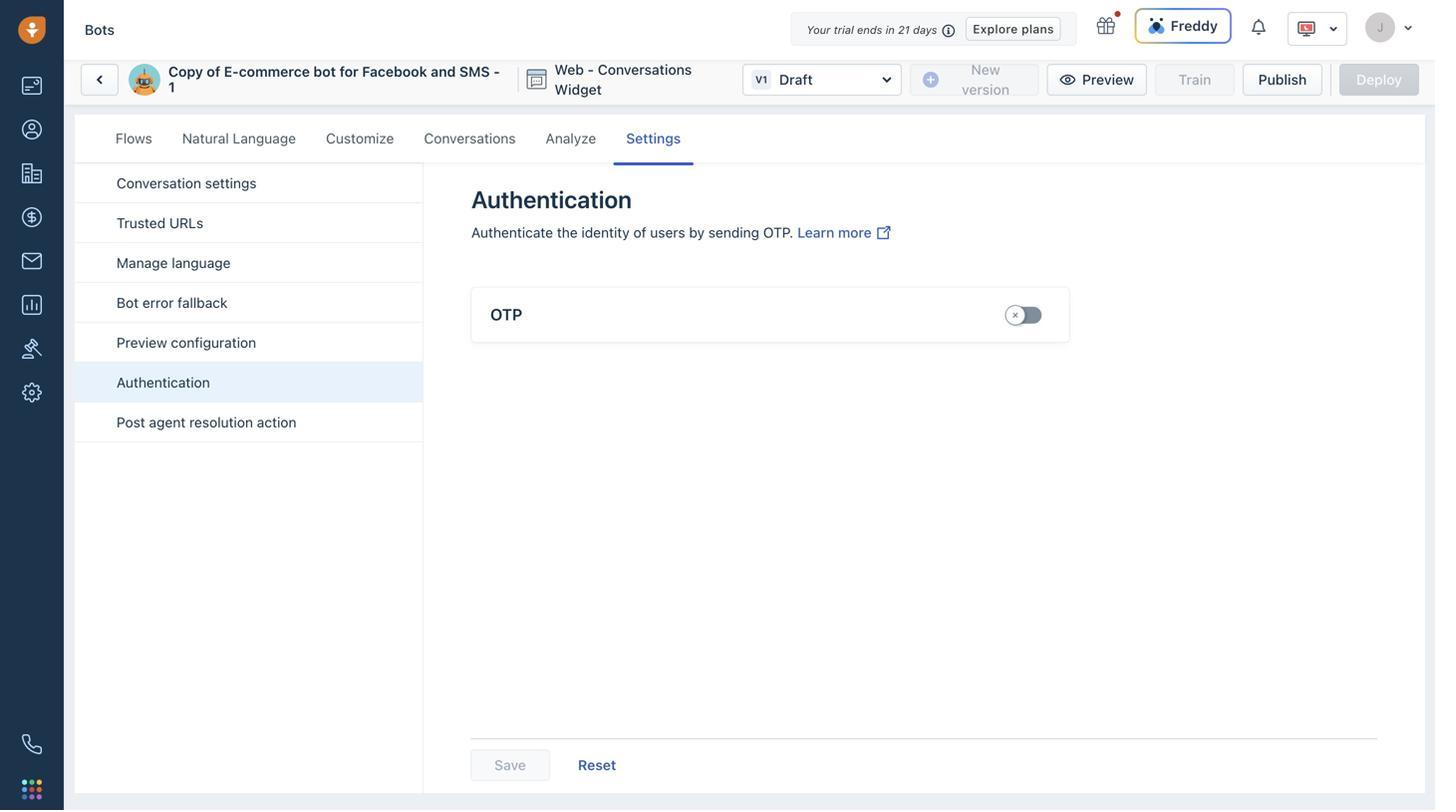 Task type: vqa. For each thing, say whether or not it's contained in the screenshot.
Phone icon in the left of the page
yes



Task type: describe. For each thing, give the bounding box(es) containing it.
missing translation "unavailable" for locale "en-us" image
[[1297, 19, 1317, 39]]

your trial ends in 21 days
[[807, 23, 938, 36]]

explore plans
[[973, 22, 1055, 36]]

freddy button
[[1135, 8, 1232, 44]]

phone element
[[12, 725, 52, 765]]

freddy
[[1171, 17, 1218, 34]]

explore
[[973, 22, 1019, 36]]

trial
[[834, 23, 854, 36]]



Task type: locate. For each thing, give the bounding box(es) containing it.
freshworks switcher image
[[22, 780, 42, 800]]

properties image
[[22, 339, 42, 359]]

bots
[[85, 21, 115, 38]]

ends
[[857, 23, 883, 36]]

plans
[[1022, 22, 1055, 36]]

21
[[898, 23, 910, 36]]

1 horizontal spatial ic_arrow_down image
[[1404, 22, 1414, 33]]

explore plans button
[[966, 17, 1062, 41]]

bell regular image
[[1252, 17, 1268, 36]]

days
[[913, 23, 938, 36]]

0 horizontal spatial ic_arrow_down image
[[1329, 22, 1339, 36]]

your
[[807, 23, 831, 36]]

in
[[886, 23, 895, 36]]

ic_info_icon image
[[942, 22, 956, 39]]

ic_arrow_down image
[[1329, 22, 1339, 36], [1404, 22, 1414, 33]]

phone image
[[22, 735, 42, 755]]



